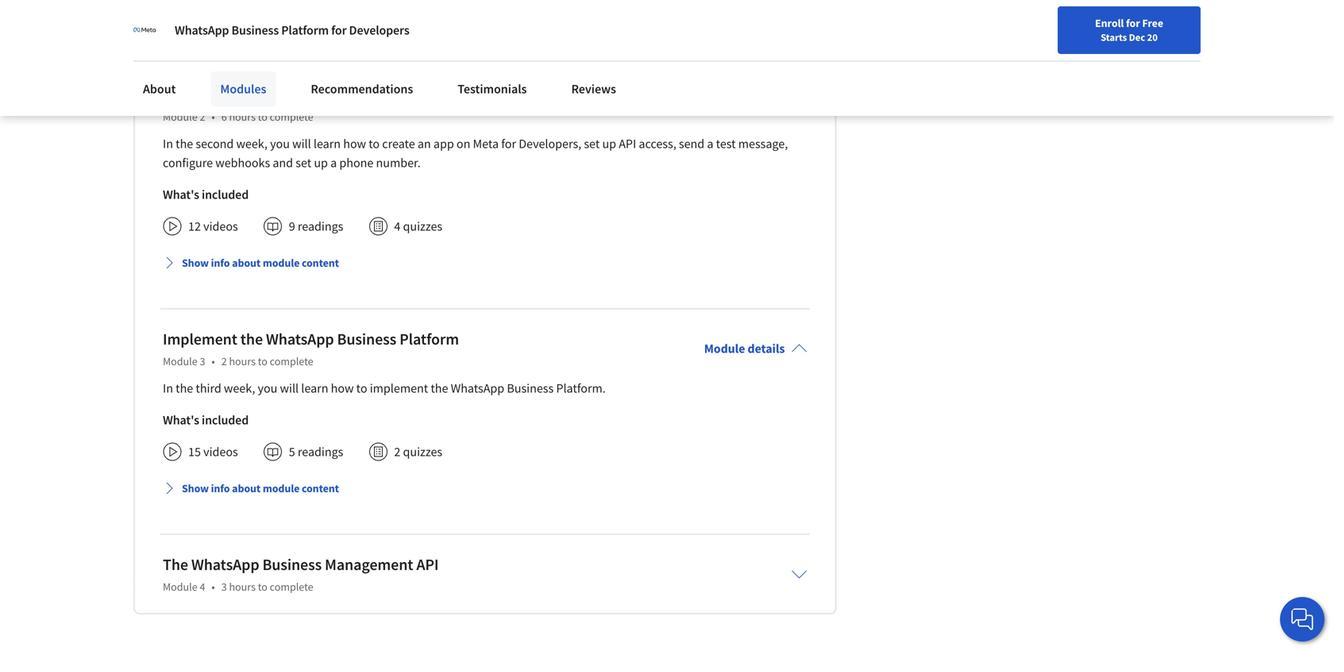 Task type: vqa. For each thing, say whether or not it's contained in the screenshot.
implement's how
yes



Task type: locate. For each thing, give the bounding box(es) containing it.
0 vertical spatial week,
[[236, 136, 268, 152]]

message,
[[738, 136, 788, 152]]

5 readings
[[289, 444, 343, 460]]

about
[[143, 81, 176, 97]]

up
[[602, 136, 616, 152], [314, 155, 328, 171]]

2 in from the top
[[163, 381, 173, 396]]

whatsapp inside implement the whatsapp business platform module 3 • 2 hours to complete
[[266, 329, 334, 349]]

module down 9
[[263, 256, 300, 270]]

0 vertical spatial set
[[584, 136, 600, 152]]

1 horizontal spatial meta
[[941, 44, 968, 60]]

whatsapp
[[175, 22, 229, 38], [236, 85, 304, 105], [266, 329, 334, 349], [451, 381, 504, 396], [191, 555, 259, 575]]

1 vertical spatial meta
[[473, 136, 499, 152]]

module down implement
[[163, 354, 197, 369]]

1 readings from the top
[[298, 219, 343, 234]]

• inside set up the whatsapp business platform module 2 • 6 hours to complete
[[212, 110, 215, 124]]

module
[[263, 256, 300, 270], [263, 481, 300, 496]]

videos
[[203, 219, 238, 234], [203, 444, 238, 460]]

the inside set up the whatsapp business platform module 2 • 6 hours to complete
[[210, 85, 233, 105]]

0 vertical spatial show
[[182, 256, 209, 270]]

2 content from the top
[[302, 481, 339, 496]]

show info about module content button down 15 videos
[[156, 474, 345, 503]]

included up 12 videos
[[202, 187, 249, 203]]

1 vertical spatial videos
[[203, 444, 238, 460]]

1 info from the top
[[211, 256, 230, 270]]

business up phone
[[307, 85, 366, 105]]

you
[[270, 136, 290, 152], [258, 381, 277, 396]]

info down 15 videos
[[211, 481, 230, 496]]

2 vertical spatial •
[[212, 580, 215, 594]]

0 vertical spatial videos
[[203, 219, 238, 234]]

complete inside the whatsapp business management api module 4 • 3 hours to complete
[[270, 580, 313, 594]]

will up the and
[[292, 136, 311, 152]]

for
[[1126, 16, 1140, 30], [331, 22, 347, 38], [501, 136, 516, 152]]

modules
[[220, 81, 266, 97]]

module inside implement the whatsapp business platform module 3 • 2 hours to complete
[[163, 354, 197, 369]]

readings
[[298, 219, 343, 234], [298, 444, 343, 460]]

1 vertical spatial what's included
[[163, 412, 249, 428]]

a
[[707, 136, 713, 152], [330, 155, 337, 171]]

2 inside implement the whatsapp business platform module 3 • 2 hours to complete
[[221, 354, 227, 369]]

business left management
[[262, 555, 322, 575]]

show info about module content button down 12 videos
[[156, 249, 345, 277]]

set
[[584, 136, 600, 152], [296, 155, 311, 171]]

the for third
[[176, 381, 193, 396]]

implement
[[163, 329, 237, 349]]

learn for implement
[[301, 381, 328, 396]]

the right implement
[[240, 329, 263, 349]]

business
[[232, 22, 279, 38], [307, 85, 366, 105], [337, 329, 396, 349], [507, 381, 554, 396], [262, 555, 322, 575]]

2 complete from the top
[[270, 354, 313, 369]]

configure
[[163, 155, 213, 171]]

up left access,
[[602, 136, 616, 152]]

2 down implement on the bottom of the page
[[394, 444, 401, 460]]

for left developers,
[[501, 136, 516, 152]]

about link
[[133, 71, 185, 106]]

2 left the 6
[[200, 110, 205, 124]]

platform up 'create'
[[369, 85, 429, 105]]

platform left the developers
[[281, 22, 329, 38]]

in inside in the second week, you will learn how to create an app on meta for developers, set up api access, send a test message, configure webhooks and set up a phone number.
[[163, 136, 173, 152]]

for up dec
[[1126, 16, 1140, 30]]

the left third
[[176, 381, 193, 396]]

2 quizzes from the top
[[403, 444, 442, 460]]

1 vertical spatial info
[[211, 481, 230, 496]]

and
[[273, 155, 293, 171]]

2 vertical spatial hours
[[229, 580, 256, 594]]

content for 9 readings
[[302, 256, 339, 270]]

1 what's from the top
[[163, 187, 199, 203]]

api
[[619, 136, 636, 152], [416, 555, 439, 575]]

business up modules
[[232, 22, 279, 38]]

module down 5
[[263, 481, 300, 496]]

modules link
[[211, 71, 276, 106]]

module down set
[[163, 110, 197, 124]]

None search field
[[226, 10, 608, 42]]

1 horizontal spatial api
[[619, 136, 636, 152]]

how
[[343, 136, 366, 152], [331, 381, 354, 396]]

free
[[1142, 16, 1163, 30]]

1 vertical spatial complete
[[270, 354, 313, 369]]

hours inside implement the whatsapp business platform module 3 • 2 hours to complete
[[229, 354, 256, 369]]

show info about module content down 9
[[182, 256, 339, 270]]

hours for the
[[229, 354, 256, 369]]

business up in the third week, you will learn how to implement the whatsapp business platform.
[[337, 329, 396, 349]]

content
[[302, 256, 339, 270], [302, 481, 339, 496]]

0 vertical spatial 4
[[394, 219, 401, 234]]

12
[[188, 219, 201, 234]]

1 show info about module content from the top
[[182, 256, 339, 270]]

0 vertical spatial readings
[[298, 219, 343, 234]]

info for 15 videos
[[211, 481, 230, 496]]

complete inside implement the whatsapp business platform module 3 • 2 hours to complete
[[270, 354, 313, 369]]

in left third
[[163, 381, 173, 396]]

1 vertical spatial 3
[[221, 580, 227, 594]]

meta inside in the second week, you will learn how to create an app on meta for developers, set up api access, send a test message, configure webhooks and set up a phone number.
[[473, 136, 499, 152]]

a left test
[[707, 136, 713, 152]]

in for in the third week, you will learn how to implement the whatsapp business platform.
[[163, 381, 173, 396]]

1 horizontal spatial up
[[602, 136, 616, 152]]

1 horizontal spatial a
[[707, 136, 713, 152]]

quizzes down 'number.'
[[403, 219, 442, 234]]

show info about module content for 12 videos
[[182, 256, 339, 270]]

1 horizontal spatial 2
[[221, 354, 227, 369]]

2 readings from the top
[[298, 444, 343, 460]]

1 vertical spatial hours
[[229, 354, 256, 369]]

0 vertical spatial •
[[212, 110, 215, 124]]

in up configure
[[163, 136, 173, 152]]

show info about module content down 5
[[182, 481, 339, 496]]

0 horizontal spatial a
[[330, 155, 337, 171]]

the
[[210, 85, 233, 105], [176, 136, 193, 152], [240, 329, 263, 349], [176, 381, 193, 396], [431, 381, 448, 396]]

•
[[212, 110, 215, 124], [212, 354, 215, 369], [212, 580, 215, 594]]

1 vertical spatial show info about module content button
[[156, 474, 345, 503]]

1 vertical spatial platform
[[369, 85, 429, 105]]

2 videos from the top
[[203, 444, 238, 460]]

1 videos from the top
[[203, 219, 238, 234]]

0 vertical spatial included
[[202, 187, 249, 203]]

business inside set up the whatsapp business platform module 2 • 6 hours to complete
[[307, 85, 366, 105]]

1 vertical spatial 2
[[221, 354, 227, 369]]

• for implement
[[212, 354, 215, 369]]

readings right 9
[[298, 219, 343, 234]]

what's included down third
[[163, 412, 249, 428]]

developers,
[[519, 136, 581, 152]]

1 vertical spatial how
[[331, 381, 354, 396]]

0 vertical spatial up
[[602, 136, 616, 152]]

0 horizontal spatial api
[[416, 555, 439, 575]]

whatsapp inside the whatsapp business management api module 4 • 3 hours to complete
[[191, 555, 259, 575]]

on
[[457, 136, 470, 152]]

1 vertical spatial module
[[263, 481, 300, 496]]

enroll
[[1095, 16, 1124, 30]]

0 horizontal spatial meta
[[473, 136, 499, 152]]

2 show info about module content button from the top
[[156, 474, 345, 503]]

hours inside the whatsapp business management api module 4 • 3 hours to complete
[[229, 580, 256, 594]]

up left phone
[[314, 155, 328, 171]]

for inside 'enroll for free starts dec 20'
[[1126, 16, 1140, 30]]

1 vertical spatial a
[[330, 155, 337, 171]]

the up configure
[[176, 136, 193, 152]]

api left access,
[[619, 136, 636, 152]]

0 vertical spatial complete
[[270, 110, 313, 124]]

2
[[200, 110, 205, 124], [221, 354, 227, 369], [394, 444, 401, 460]]

the for second
[[176, 136, 193, 152]]

whatsapp inside set up the whatsapp business platform module 2 • 6 hours to complete
[[236, 85, 304, 105]]

2 quizzes
[[394, 444, 442, 460]]

3 hours from the top
[[229, 580, 256, 594]]

1 vertical spatial will
[[280, 381, 299, 396]]

0 vertical spatial info
[[211, 256, 230, 270]]

webhooks
[[215, 155, 270, 171]]

show
[[182, 256, 209, 270], [182, 481, 209, 496]]

how down implement the whatsapp business platform module 3 • 2 hours to complete
[[331, 381, 354, 396]]

how up phone
[[343, 136, 366, 152]]

will for 9
[[292, 136, 311, 152]]

3 • from the top
[[212, 580, 215, 594]]

the up the 6
[[210, 85, 233, 105]]

show down 15
[[182, 481, 209, 496]]

videos for 12 videos
[[203, 219, 238, 234]]

set right developers,
[[584, 136, 600, 152]]

• inside the whatsapp business management api module 4 • 3 hours to complete
[[212, 580, 215, 594]]

the inside in the second week, you will learn how to create an app on meta for developers, set up api access, send a test message, configure webhooks and set up a phone number.
[[176, 136, 193, 152]]

1 show from the top
[[182, 256, 209, 270]]

a left phone
[[330, 155, 337, 171]]

recommendations
[[311, 81, 413, 97]]

readings for 5 readings
[[298, 444, 343, 460]]

0 vertical spatial show info about module content
[[182, 256, 339, 270]]

to inside set up the whatsapp business platform module 2 • 6 hours to complete
[[258, 110, 268, 124]]

about
[[232, 256, 261, 270], [232, 481, 261, 496]]

quizzes down implement on the bottom of the page
[[403, 444, 442, 460]]

module for 9
[[263, 256, 300, 270]]

0 vertical spatial in
[[163, 136, 173, 152]]

0 vertical spatial 2
[[200, 110, 205, 124]]

1 vertical spatial quizzes
[[403, 444, 442, 460]]

4
[[394, 219, 401, 234], [200, 580, 205, 594]]

2 vertical spatial 2
[[394, 444, 401, 460]]

1 horizontal spatial set
[[584, 136, 600, 152]]

0 horizontal spatial 3
[[200, 354, 205, 369]]

for left the developers
[[331, 22, 347, 38]]

meta
[[941, 44, 968, 60], [473, 136, 499, 152]]

3 complete from the top
[[270, 580, 313, 594]]

0 vertical spatial about
[[232, 256, 261, 270]]

1 vertical spatial in
[[163, 381, 173, 396]]

week,
[[236, 136, 268, 152], [224, 381, 255, 396]]

quizzes
[[403, 219, 442, 234], [403, 444, 442, 460]]

how inside in the second week, you will learn how to create an app on meta for developers, set up api access, send a test message, configure webhooks and set up a phone number.
[[343, 136, 366, 152]]

english button
[[1001, 0, 1097, 52]]

videos right 12
[[203, 219, 238, 234]]

show info about module content
[[182, 256, 339, 270], [182, 481, 339, 496]]

2 module from the top
[[263, 481, 300, 496]]

1 in from the top
[[163, 136, 173, 152]]

hours inside set up the whatsapp business platform module 2 • 6 hours to complete
[[229, 110, 256, 124]]

module for 5
[[263, 481, 300, 496]]

show for 12
[[182, 256, 209, 270]]

0 vertical spatial you
[[270, 136, 290, 152]]

2 vertical spatial platform
[[400, 329, 459, 349]]

1 vertical spatial show info about module content
[[182, 481, 339, 496]]

will down implement the whatsapp business platform module 3 • 2 hours to complete
[[280, 381, 299, 396]]

about down 12 videos
[[232, 256, 261, 270]]

• for the
[[212, 580, 215, 594]]

info
[[211, 256, 230, 270], [211, 481, 230, 496]]

to
[[258, 110, 268, 124], [369, 136, 380, 152], [258, 354, 268, 369], [356, 381, 367, 396], [258, 580, 268, 594]]

set right the and
[[296, 155, 311, 171]]

2 show from the top
[[182, 481, 209, 496]]

meta image
[[133, 19, 156, 41]]

1 what's included from the top
[[163, 187, 249, 203]]

you inside in the second week, you will learn how to create an app on meta for developers, set up api access, send a test message, configure webhooks and set up a phone number.
[[270, 136, 290, 152]]

1 content from the top
[[302, 256, 339, 270]]

2 vertical spatial complete
[[270, 580, 313, 594]]

in
[[163, 136, 173, 152], [163, 381, 173, 396]]

about down 15 videos
[[232, 481, 261, 496]]

platform
[[281, 22, 329, 38], [369, 85, 429, 105], [400, 329, 459, 349]]

1 vertical spatial show
[[182, 481, 209, 496]]

the inside implement the whatsapp business platform module 3 • 2 hours to complete
[[240, 329, 263, 349]]

platform.
[[556, 381, 606, 396]]

0 vertical spatial hours
[[229, 110, 256, 124]]

module
[[163, 110, 197, 124], [704, 341, 745, 357], [163, 354, 197, 369], [163, 580, 197, 594]]

starts
[[1101, 31, 1127, 44]]

week, up webhooks
[[236, 136, 268, 152]]

learn inside in the second week, you will learn how to create an app on meta for developers, set up api access, send a test message, configure webhooks and set up a phone number.
[[314, 136, 341, 152]]

0 vertical spatial api
[[619, 136, 636, 152]]

6
[[221, 110, 227, 124]]

learn up phone
[[314, 136, 341, 152]]

2 show info about module content from the top
[[182, 481, 339, 496]]

1 show info about module content button from the top
[[156, 249, 345, 277]]

week, inside in the second week, you will learn how to create an app on meta for developers, set up api access, send a test message, configure webhooks and set up a phone number.
[[236, 136, 268, 152]]

info down 12 videos
[[211, 256, 230, 270]]

module details
[[704, 341, 785, 357]]

up
[[188, 85, 207, 105]]

videos right 15
[[203, 444, 238, 460]]

platform inside implement the whatsapp business platform module 3 • 2 hours to complete
[[400, 329, 459, 349]]

1 vertical spatial content
[[302, 481, 339, 496]]

1 included from the top
[[202, 187, 249, 203]]

1 horizontal spatial for
[[501, 136, 516, 152]]

0 vertical spatial how
[[343, 136, 366, 152]]

you up the and
[[270, 136, 290, 152]]

0 horizontal spatial 2
[[200, 110, 205, 124]]

1 vertical spatial 4
[[200, 580, 205, 594]]

2 up third
[[221, 354, 227, 369]]

0 vertical spatial a
[[707, 136, 713, 152]]

module inside set up the whatsapp business platform module 2 • 6 hours to complete
[[163, 110, 197, 124]]

0 vertical spatial what's
[[163, 187, 199, 203]]

15 videos
[[188, 444, 238, 460]]

the whatsapp business management api module 4 • 3 hours to complete
[[163, 555, 439, 594]]

hours
[[229, 110, 256, 124], [229, 354, 256, 369], [229, 580, 256, 594]]

show info about module content button
[[156, 249, 345, 277], [156, 474, 345, 503]]

show notifications image
[[1120, 20, 1139, 39]]

2 about from the top
[[232, 481, 261, 496]]

0 vertical spatial will
[[292, 136, 311, 152]]

you for second
[[270, 136, 290, 152]]

what's
[[163, 187, 199, 203], [163, 412, 199, 428]]

3 inside implement the whatsapp business platform module 3 • 2 hours to complete
[[200, 354, 205, 369]]

1 vertical spatial what's
[[163, 412, 199, 428]]

what's up 15
[[163, 412, 199, 428]]

0 vertical spatial meta
[[941, 44, 968, 60]]

0 vertical spatial 3
[[200, 354, 205, 369]]

0 vertical spatial quizzes
[[403, 219, 442, 234]]

• inside implement the whatsapp business platform module 3 • 2 hours to complete
[[212, 354, 215, 369]]

0 vertical spatial what's included
[[163, 187, 249, 203]]

platform up implement on the bottom of the page
[[400, 329, 459, 349]]

learn down implement the whatsapp business platform module 3 • 2 hours to complete
[[301, 381, 328, 396]]

1 vertical spatial api
[[416, 555, 439, 575]]

business left "platform." at bottom
[[507, 381, 554, 396]]

content down '9 readings'
[[302, 256, 339, 270]]

4 inside the whatsapp business management api module 4 • 3 hours to complete
[[200, 580, 205, 594]]

0 vertical spatial show info about module content button
[[156, 249, 345, 277]]

content for 5 readings
[[302, 481, 339, 496]]

to inside implement the whatsapp business platform module 3 • 2 hours to complete
[[258, 354, 268, 369]]

3
[[200, 354, 205, 369], [221, 580, 227, 594]]

0 horizontal spatial up
[[314, 155, 328, 171]]

0 vertical spatial learn
[[314, 136, 341, 152]]

what's included
[[163, 187, 249, 203], [163, 412, 249, 428]]

1 vertical spatial week,
[[224, 381, 255, 396]]

complete inside set up the whatsapp business platform module 2 • 6 hours to complete
[[270, 110, 313, 124]]

2 included from the top
[[202, 412, 249, 428]]

2 • from the top
[[212, 354, 215, 369]]

1 vertical spatial you
[[258, 381, 277, 396]]

1 vertical spatial learn
[[301, 381, 328, 396]]

1 vertical spatial readings
[[298, 444, 343, 460]]

0 horizontal spatial 4
[[200, 580, 205, 594]]

1 hours from the top
[[229, 110, 256, 124]]

api right management
[[416, 555, 439, 575]]

what's down configure
[[163, 187, 199, 203]]

2 info from the top
[[211, 481, 230, 496]]

readings right 5
[[298, 444, 343, 460]]

0 vertical spatial platform
[[281, 22, 329, 38]]

week, right third
[[224, 381, 255, 396]]

1 vertical spatial included
[[202, 412, 249, 428]]

1 vertical spatial up
[[314, 155, 328, 171]]

1 • from the top
[[212, 110, 215, 124]]

you down implement the whatsapp business platform module 3 • 2 hours to complete
[[258, 381, 277, 396]]

2 horizontal spatial for
[[1126, 16, 1140, 30]]

1 vertical spatial about
[[232, 481, 261, 496]]

included up 15 videos
[[202, 412, 249, 428]]

phone
[[339, 155, 374, 171]]

1 horizontal spatial 4
[[394, 219, 401, 234]]

2 hours from the top
[[229, 354, 256, 369]]

2 horizontal spatial 2
[[394, 444, 401, 460]]

1 vertical spatial set
[[296, 155, 311, 171]]

learn
[[314, 136, 341, 152], [301, 381, 328, 396]]

testimonials
[[458, 81, 527, 97]]

the
[[163, 555, 188, 575]]

english
[[1029, 18, 1068, 34]]

create
[[382, 136, 415, 152]]

reviews link
[[562, 71, 626, 106]]

1 vertical spatial •
[[212, 354, 215, 369]]

2 what's included from the top
[[163, 412, 249, 428]]

set
[[163, 85, 185, 105]]

what's included for 15
[[163, 412, 249, 428]]

1 about from the top
[[232, 256, 261, 270]]

content down 5 readings
[[302, 481, 339, 496]]

0 vertical spatial content
[[302, 256, 339, 270]]

1 complete from the top
[[270, 110, 313, 124]]

show down 12
[[182, 256, 209, 270]]

in the second week, you will learn how to create an app on meta for developers, set up api access, send a test message, configure webhooks and set up a phone number.
[[163, 136, 788, 171]]

20
[[1147, 31, 1158, 44]]

will inside in the second week, you will learn how to create an app on meta for developers, set up api access, send a test message, configure webhooks and set up a phone number.
[[292, 136, 311, 152]]

meta link
[[941, 42, 968, 61]]

module down the
[[163, 580, 197, 594]]

1 module from the top
[[263, 256, 300, 270]]

complete
[[270, 110, 313, 124], [270, 354, 313, 369], [270, 580, 313, 594]]

1 horizontal spatial 3
[[221, 580, 227, 594]]

1 quizzes from the top
[[403, 219, 442, 234]]

info about module content element
[[163, 0, 807, 42]]

0 vertical spatial module
[[263, 256, 300, 270]]

will
[[292, 136, 311, 152], [280, 381, 299, 396]]

in for in the second week, you will learn how to create an app on meta for developers, set up api access, send a test message, configure webhooks and set up a phone number.
[[163, 136, 173, 152]]

included
[[202, 187, 249, 203], [202, 412, 249, 428]]

2 what's from the top
[[163, 412, 199, 428]]

what's included up 12 videos
[[163, 187, 249, 203]]



Task type: describe. For each thing, give the bounding box(es) containing it.
an
[[418, 136, 431, 152]]

details
[[748, 341, 785, 357]]

2 inside set up the whatsapp business platform module 2 • 6 hours to complete
[[200, 110, 205, 124]]

quizzes for 4 quizzes
[[403, 219, 442, 234]]

chat with us image
[[1290, 607, 1315, 632]]

4 quizzes
[[394, 219, 442, 234]]

you for third
[[258, 381, 277, 396]]

what's for 15
[[163, 412, 199, 428]]

5
[[289, 444, 295, 460]]

9
[[289, 219, 295, 234]]

show info about module content for 15 videos
[[182, 481, 339, 496]]

9 readings
[[289, 219, 343, 234]]

about for 12 videos
[[232, 256, 261, 270]]

included for 15 videos
[[202, 412, 249, 428]]

third
[[196, 381, 221, 396]]

the right implement on the bottom of the page
[[431, 381, 448, 396]]

learn for create
[[314, 136, 341, 152]]

complete for business
[[270, 580, 313, 594]]

quizzes for 2 quizzes
[[403, 444, 442, 460]]

week, for third
[[224, 381, 255, 396]]

module inside the whatsapp business management api module 4 • 3 hours to complete
[[163, 580, 197, 594]]

the for whatsapp
[[240, 329, 263, 349]]

to inside the whatsapp business management api module 4 • 3 hours to complete
[[258, 580, 268, 594]]

show info about module content button for 12 videos
[[156, 249, 345, 277]]

business inside implement the whatsapp business platform module 3 • 2 hours to complete
[[337, 329, 396, 349]]

api inside in the second week, you will learn how to create an app on meta for developers, set up api access, send a test message, configure webhooks and set up a phone number.
[[619, 136, 636, 152]]

12 videos
[[188, 219, 238, 234]]

how for implement
[[331, 381, 354, 396]]

access,
[[639, 136, 676, 152]]

api inside the whatsapp business management api module 4 • 3 hours to complete
[[416, 555, 439, 575]]

what's included for 12
[[163, 187, 249, 203]]

reviews
[[571, 81, 616, 97]]

send
[[679, 136, 705, 152]]

implement the whatsapp business platform module 3 • 2 hours to complete
[[163, 329, 459, 369]]

complete for whatsapp
[[270, 354, 313, 369]]

how for create
[[343, 136, 366, 152]]

info for 12 videos
[[211, 256, 230, 270]]

implement
[[370, 381, 428, 396]]

set up the whatsapp business platform module 2 • 6 hours to complete
[[163, 85, 429, 124]]

hours for whatsapp
[[229, 580, 256, 594]]

will for 5
[[280, 381, 299, 396]]

videos for 15 videos
[[203, 444, 238, 460]]

0 horizontal spatial set
[[296, 155, 311, 171]]

included for 12 videos
[[202, 187, 249, 203]]

week, for second
[[236, 136, 268, 152]]

about for 15 videos
[[232, 481, 261, 496]]

whatsapp business platform for developers
[[175, 22, 409, 38]]

show info about module content button for 15 videos
[[156, 474, 345, 503]]

0 horizontal spatial for
[[331, 22, 347, 38]]

enroll for free starts dec 20
[[1095, 16, 1163, 44]]

readings for 9 readings
[[298, 219, 343, 234]]

what's for 12
[[163, 187, 199, 203]]

management
[[325, 555, 413, 575]]

number.
[[376, 155, 421, 171]]

testimonials link
[[448, 71, 536, 106]]

in the third week, you will learn how to implement the whatsapp business platform.
[[163, 381, 606, 396]]

business inside the whatsapp business management api module 4 • 3 hours to complete
[[262, 555, 322, 575]]

for inside in the second week, you will learn how to create an app on meta for developers, set up api access, send a test message, configure webhooks and set up a phone number.
[[501, 136, 516, 152]]

module left details
[[704, 341, 745, 357]]

platform inside set up the whatsapp business platform module 2 • 6 hours to complete
[[369, 85, 429, 105]]

show for 15
[[182, 481, 209, 496]]

developers
[[349, 22, 409, 38]]

test
[[716, 136, 736, 152]]

to inside in the second week, you will learn how to create an app on meta for developers, set up api access, send a test message, configure webhooks and set up a phone number.
[[369, 136, 380, 152]]

3 inside the whatsapp business management api module 4 • 3 hours to complete
[[221, 580, 227, 594]]

dec
[[1129, 31, 1145, 44]]

second
[[196, 136, 234, 152]]

15
[[188, 444, 201, 460]]

app
[[434, 136, 454, 152]]

recommendations link
[[301, 71, 423, 106]]



